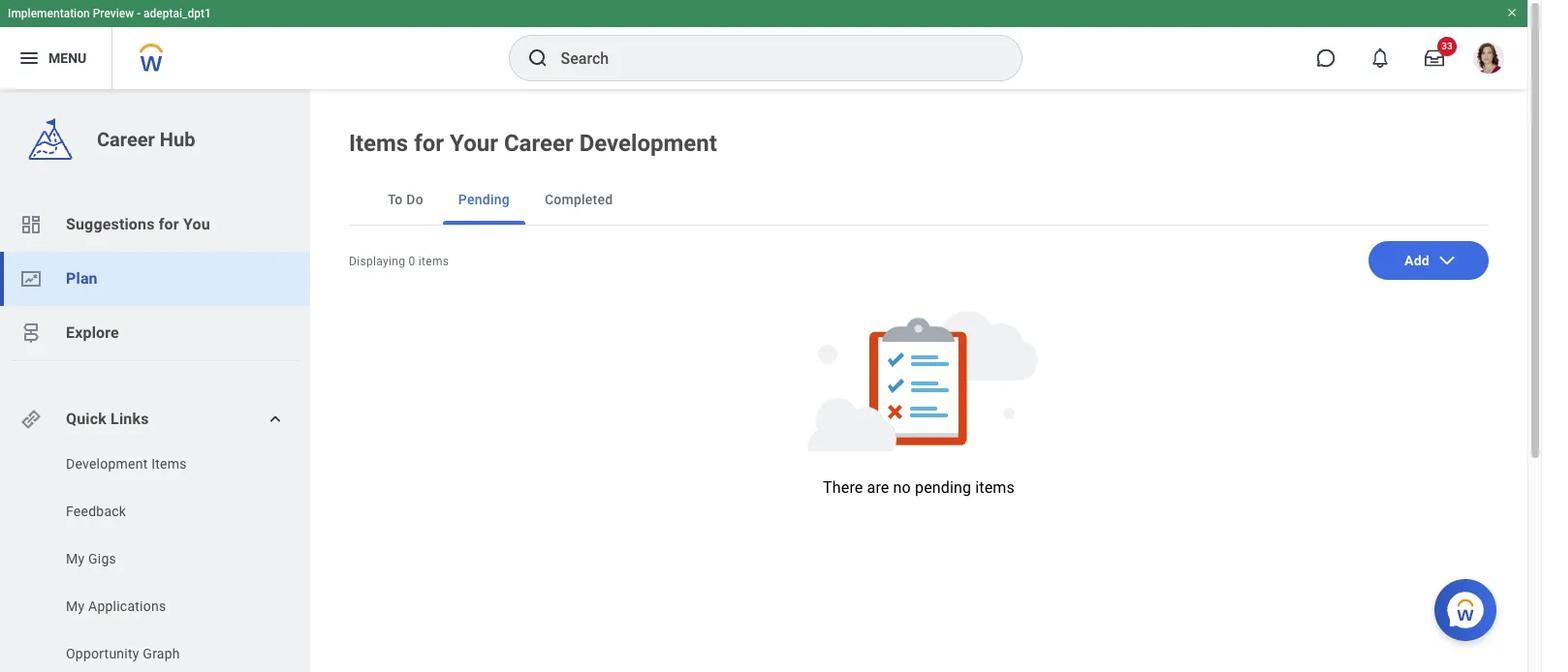 Task type: describe. For each thing, give the bounding box(es) containing it.
plan
[[66, 269, 98, 288]]

there are no pending items
[[823, 479, 1015, 497]]

list containing suggestions for you
[[0, 198, 310, 361]]

opportunity
[[66, 647, 139, 662]]

links
[[111, 410, 149, 428]]

applications
[[88, 599, 166, 615]]

profile logan mcneil image
[[1473, 43, 1504, 78]]

my gigs
[[66, 552, 116, 567]]

suggestions for you
[[66, 215, 210, 234]]

list containing development items
[[0, 455, 310, 673]]

0 horizontal spatial career
[[97, 128, 155, 151]]

graph
[[143, 647, 180, 662]]

my for my applications
[[66, 599, 85, 615]]

development items link
[[64, 455, 263, 474]]

adeptai_dpt1
[[144, 7, 211, 20]]

feedback
[[66, 504, 126, 520]]

there
[[823, 479, 863, 497]]

menu banner
[[0, 0, 1528, 89]]

completed button
[[529, 174, 629, 225]]

quick links element
[[19, 400, 295, 439]]

chevron up small image
[[266, 410, 285, 429]]

preview
[[93, 7, 134, 20]]

pending button
[[443, 174, 525, 225]]

inbox large image
[[1425, 48, 1444, 68]]

pending
[[915, 479, 971, 497]]

gigs
[[88, 552, 116, 567]]

to do button
[[372, 174, 439, 225]]

my gigs link
[[64, 550, 263, 569]]

1 vertical spatial items
[[975, 479, 1015, 497]]

displaying
[[349, 255, 405, 269]]

search image
[[526, 47, 549, 70]]

suggestions
[[66, 215, 155, 234]]

add
[[1405, 253, 1430, 269]]

implementation preview -   adeptai_dpt1
[[8, 7, 211, 20]]

quick links
[[66, 410, 149, 428]]

notifications large image
[[1371, 48, 1390, 68]]

33
[[1442, 41, 1453, 51]]

0 horizontal spatial development
[[66, 457, 148, 472]]

career hub
[[97, 128, 195, 151]]

explore
[[66, 324, 119, 342]]

my for my gigs
[[66, 552, 85, 567]]

hub
[[160, 128, 195, 151]]

1 horizontal spatial career
[[504, 130, 574, 157]]

no
[[893, 479, 911, 497]]

to do
[[388, 192, 423, 207]]



Task type: locate. For each thing, give the bounding box(es) containing it.
2 list from the top
[[0, 455, 310, 673]]

pending
[[458, 192, 510, 207]]

add button
[[1369, 241, 1489, 280]]

link image
[[19, 408, 43, 431]]

dashboard image
[[19, 213, 43, 237]]

items
[[419, 255, 449, 269], [975, 479, 1015, 497]]

for
[[414, 130, 444, 157], [159, 215, 179, 234]]

1 list from the top
[[0, 198, 310, 361]]

-
[[137, 7, 141, 20]]

do
[[406, 192, 423, 207]]

0 vertical spatial for
[[414, 130, 444, 157]]

opportunity graph link
[[64, 645, 263, 664]]

justify image
[[17, 47, 41, 70]]

items for your career development
[[349, 130, 717, 157]]

my down my gigs
[[66, 599, 85, 615]]

my applications
[[66, 599, 166, 615]]

1 my from the top
[[66, 552, 85, 567]]

items down quick links element
[[151, 457, 187, 472]]

menu
[[48, 50, 87, 66]]

0 horizontal spatial for
[[159, 215, 179, 234]]

you
[[183, 215, 210, 234]]

for for your
[[414, 130, 444, 157]]

menu button
[[0, 27, 112, 89]]

1 horizontal spatial items
[[349, 130, 408, 157]]

2 my from the top
[[66, 599, 85, 615]]

1 vertical spatial my
[[66, 599, 85, 615]]

my left gigs
[[66, 552, 85, 567]]

close environment banner image
[[1506, 7, 1518, 18]]

items
[[349, 130, 408, 157], [151, 457, 187, 472]]

career right your
[[504, 130, 574, 157]]

onboarding home image
[[19, 268, 43, 291]]

0 horizontal spatial items
[[151, 457, 187, 472]]

0 vertical spatial items
[[349, 130, 408, 157]]

suggestions for you link
[[0, 198, 310, 252]]

1 vertical spatial list
[[0, 455, 310, 673]]

implementation
[[8, 7, 90, 20]]

for left the you on the left of the page
[[159, 215, 179, 234]]

development items
[[66, 457, 187, 472]]

timeline milestone image
[[19, 322, 43, 345]]

0 vertical spatial list
[[0, 198, 310, 361]]

0
[[409, 255, 415, 269]]

development down quick links
[[66, 457, 148, 472]]

are
[[867, 479, 889, 497]]

my applications link
[[64, 597, 263, 617]]

1 vertical spatial for
[[159, 215, 179, 234]]

Search Workday  search field
[[561, 37, 981, 79]]

development
[[579, 130, 717, 157], [66, 457, 148, 472]]

1 vertical spatial items
[[151, 457, 187, 472]]

1 horizontal spatial items
[[975, 479, 1015, 497]]

for for you
[[159, 215, 179, 234]]

33 button
[[1413, 37, 1457, 79]]

quick
[[66, 410, 107, 428]]

for left your
[[414, 130, 444, 157]]

items right 0
[[419, 255, 449, 269]]

opportunity graph
[[66, 647, 180, 662]]

chevron down image
[[1437, 251, 1457, 270]]

to
[[388, 192, 403, 207]]

career left hub
[[97, 128, 155, 151]]

feedback link
[[64, 502, 263, 522]]

items right the pending
[[975, 479, 1015, 497]]

tab list
[[349, 174, 1489, 226]]

list
[[0, 198, 310, 361], [0, 455, 310, 673]]

explore link
[[0, 306, 310, 361]]

displaying 0 items
[[349, 255, 449, 269]]

development up "completed" button
[[579, 130, 717, 157]]

your
[[450, 130, 498, 157]]

completed
[[545, 192, 613, 207]]

my
[[66, 552, 85, 567], [66, 599, 85, 615]]

0 vertical spatial items
[[419, 255, 449, 269]]

tab list containing to do
[[349, 174, 1489, 226]]

0 horizontal spatial items
[[419, 255, 449, 269]]

0 vertical spatial development
[[579, 130, 717, 157]]

1 horizontal spatial for
[[414, 130, 444, 157]]

career
[[97, 128, 155, 151], [504, 130, 574, 157]]

items up to
[[349, 130, 408, 157]]

1 horizontal spatial development
[[579, 130, 717, 157]]

plan link
[[0, 252, 310, 306]]

0 vertical spatial my
[[66, 552, 85, 567]]

1 vertical spatial development
[[66, 457, 148, 472]]



Task type: vqa. For each thing, say whether or not it's contained in the screenshot.
To Do
yes



